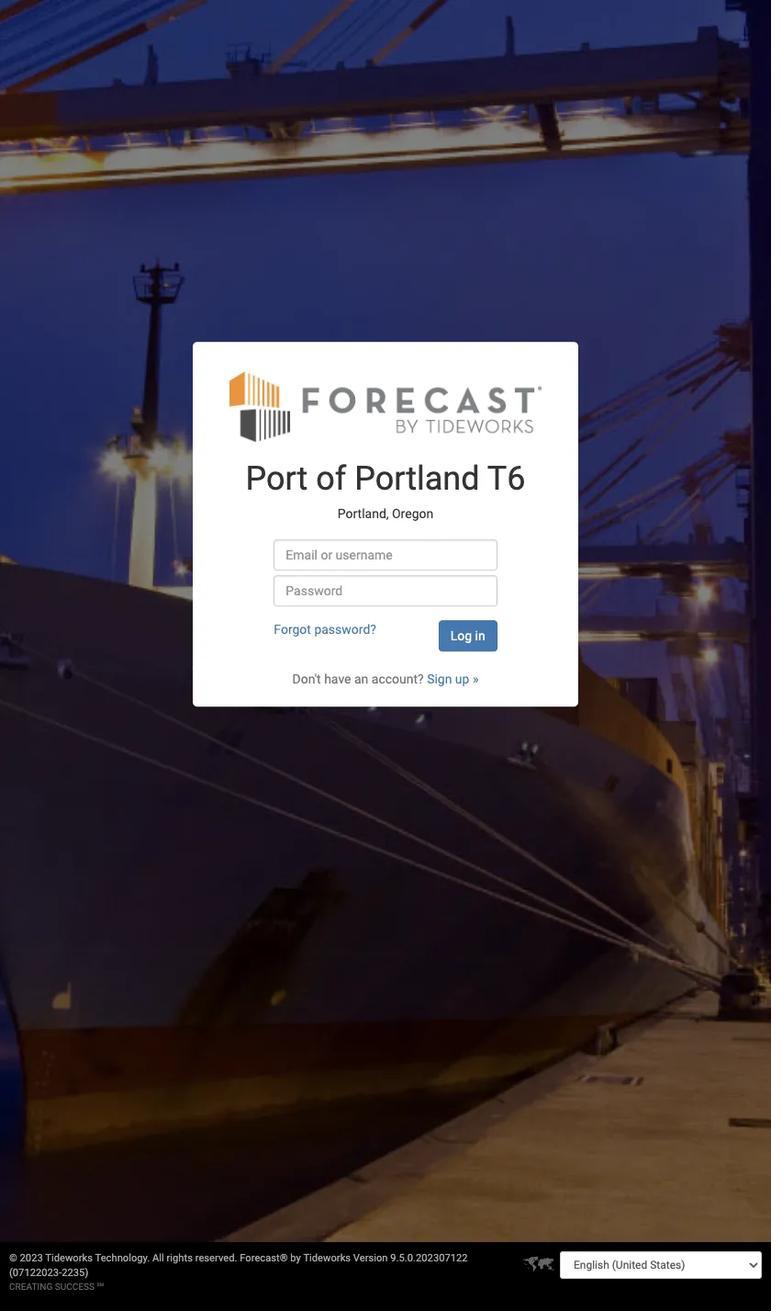 Task type: vqa. For each thing, say whether or not it's contained in the screenshot.
Log in Button
yes



Task type: describe. For each thing, give the bounding box(es) containing it.
in
[[476, 629, 486, 644]]

password?
[[315, 623, 377, 637]]

t6
[[488, 460, 526, 499]]

version
[[354, 1252, 388, 1264]]

forecast® by tideworks image
[[230, 369, 542, 443]]

Password password field
[[274, 576, 498, 607]]

don't have an account? sign up »
[[293, 672, 479, 687]]

success
[[55, 1282, 95, 1292]]

technology.
[[95, 1252, 150, 1264]]

portland
[[355, 460, 480, 499]]

have
[[325, 672, 351, 687]]

℠
[[97, 1282, 104, 1292]]

forgot password? log in
[[274, 623, 486, 644]]

2235)
[[62, 1267, 88, 1279]]

tideworks for 2023
[[45, 1252, 93, 1264]]

log
[[451, 629, 472, 644]]

oregon
[[392, 507, 434, 521]]

»
[[473, 672, 479, 687]]

an
[[355, 672, 369, 687]]

port
[[246, 460, 308, 499]]

forgot
[[274, 623, 311, 637]]

forecast®
[[240, 1252, 288, 1264]]

©
[[9, 1252, 17, 1264]]

sign up » link
[[427, 672, 479, 687]]



Task type: locate. For each thing, give the bounding box(es) containing it.
port of portland t6 portland, oregon
[[246, 460, 526, 521]]

© 2023 tideworks technology. all rights reserved.
[[9, 1252, 240, 1264]]

reserved.
[[195, 1252, 238, 1264]]

log in button
[[439, 621, 498, 652]]

tideworks
[[45, 1252, 93, 1264], [304, 1252, 351, 1264]]

rights
[[167, 1252, 193, 1264]]

Email or username text field
[[274, 540, 498, 571]]

(07122023-
[[9, 1267, 62, 1279]]

0 horizontal spatial tideworks
[[45, 1252, 93, 1264]]

2 tideworks from the left
[[304, 1252, 351, 1264]]

portland,
[[338, 507, 389, 521]]

tideworks inside forecast® by tideworks version 9.5.0.202307122 (07122023-2235) creating success ℠
[[304, 1252, 351, 1264]]

1 horizontal spatial tideworks
[[304, 1252, 351, 1264]]

tideworks right the by on the bottom left of the page
[[304, 1252, 351, 1264]]

9.5.0.202307122
[[391, 1252, 468, 1264]]

tideworks up 2235)
[[45, 1252, 93, 1264]]

forgot password? link
[[274, 623, 377, 637]]

1 tideworks from the left
[[45, 1252, 93, 1264]]

don't
[[293, 672, 321, 687]]

of
[[316, 460, 347, 499]]

account?
[[372, 672, 424, 687]]

sign
[[427, 672, 452, 687]]

creating
[[9, 1282, 53, 1292]]

forecast® by tideworks version 9.5.0.202307122 (07122023-2235) creating success ℠
[[9, 1252, 468, 1292]]

up
[[456, 672, 470, 687]]

all
[[153, 1252, 164, 1264]]

tideworks for by
[[304, 1252, 351, 1264]]

2023
[[20, 1252, 43, 1264]]

by
[[291, 1252, 301, 1264]]



